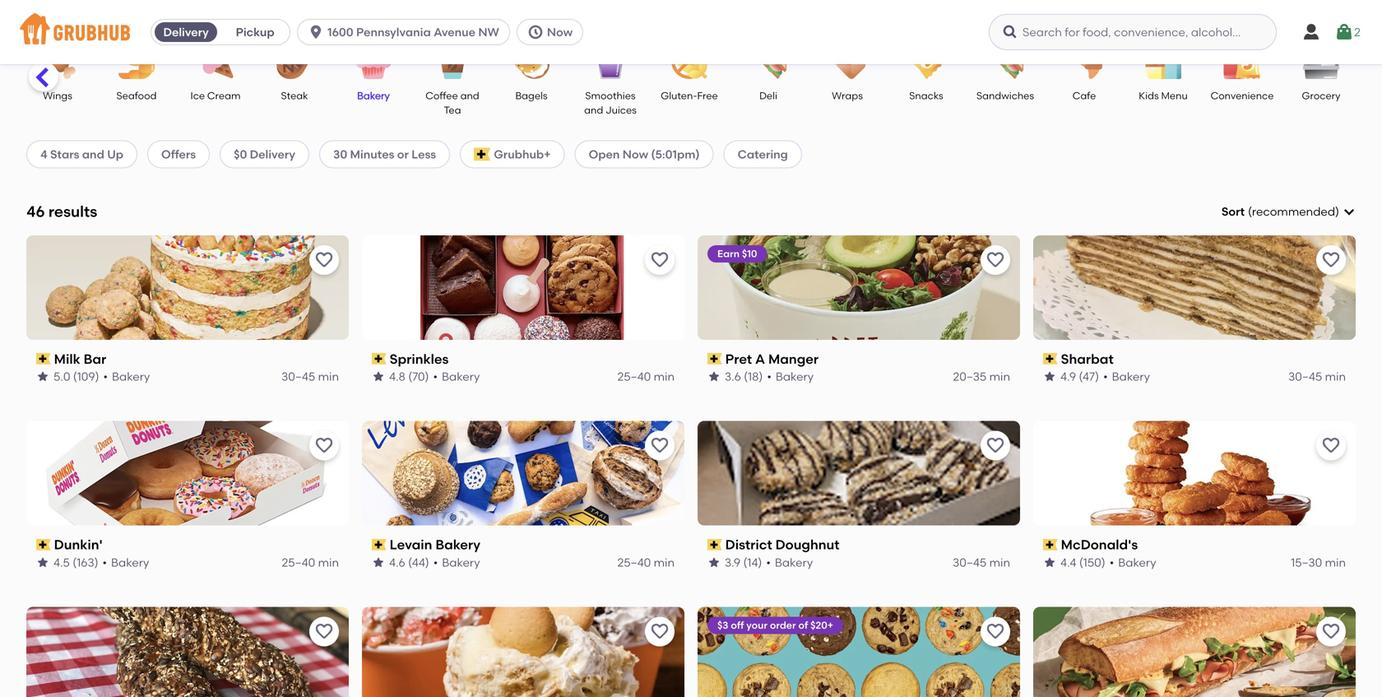 Task type: vqa. For each thing, say whether or not it's contained in the screenshot.


Task type: locate. For each thing, give the bounding box(es) containing it.
3.9 (14)
[[725, 555, 762, 569]]

star icon image for levain bakery
[[372, 556, 385, 569]]

1 vertical spatial delivery
[[250, 147, 295, 161]]

1 horizontal spatial svg image
[[527, 24, 544, 40]]

subscription pass image left "sprinkles"
[[372, 353, 387, 365]]

0 horizontal spatial now
[[547, 25, 573, 39]]

min for levain bakery
[[654, 555, 675, 569]]

bakery for sprinkles
[[442, 369, 480, 383]]

0 horizontal spatial delivery
[[163, 25, 209, 39]]

subscription pass image inside sprinkles link
[[372, 353, 387, 365]]

• bakery down district doughnut
[[766, 555, 813, 569]]

1 horizontal spatial 30–45
[[953, 555, 987, 569]]

star icon image
[[36, 370, 49, 383], [372, 370, 385, 383], [708, 370, 721, 383], [1044, 370, 1057, 383], [36, 556, 49, 569], [372, 556, 385, 569], [708, 556, 721, 569], [1044, 556, 1057, 569]]

proceed to checkout
[[1183, 518, 1302, 532]]

1600 pennsylvania avenue nw button
[[297, 19, 517, 45]]

grubhub plus flag logo image
[[474, 148, 491, 161]]

subscription pass image
[[36, 353, 51, 365], [372, 353, 387, 365], [372, 539, 387, 551]]

wraps image
[[819, 43, 876, 79]]

save this restaurant image for sprinkles logo
[[650, 250, 670, 270]]

save this restaurant image for milk bar
[[314, 250, 334, 270]]

and inside the smoothies and juices
[[584, 104, 603, 116]]

subscription pass image for sharbat
[[1044, 353, 1058, 365]]

now up bagels image
[[547, 25, 573, 39]]

(47)
[[1079, 369, 1100, 383]]

30–45 min for sharbat
[[1289, 369, 1346, 383]]

min for milk bar
[[318, 369, 339, 383]]

25–40 for sprinkles
[[618, 369, 651, 383]]

subscription pass image for milk bar
[[36, 353, 51, 365]]

your
[[747, 619, 768, 631]]

and left up at the left top of page
[[82, 147, 104, 161]]

• for mcdonald's
[[1110, 555, 1115, 569]]

wraps
[[832, 90, 863, 102]]

2 horizontal spatial and
[[584, 104, 603, 116]]

1 horizontal spatial now
[[623, 147, 649, 161]]

• right (163)
[[102, 555, 107, 569]]

1 horizontal spatial and
[[461, 90, 480, 102]]

• bakery right (47)
[[1104, 369, 1150, 383]]

svg image up grocery image
[[1302, 22, 1322, 42]]

stars
[[50, 147, 79, 161]]

svg image inside 2 button
[[1335, 22, 1355, 42]]

1 vertical spatial now
[[623, 147, 649, 161]]

save this restaurant button for district doughnut logo
[[981, 431, 1011, 461]]

save this restaurant button for milk bar logo
[[309, 245, 339, 275]]

• right (70)
[[433, 369, 438, 383]]

tea
[[444, 104, 461, 116]]

2 horizontal spatial svg image
[[1302, 22, 1322, 42]]

star icon image left 3.9
[[708, 556, 721, 569]]

sort ( recommended )
[[1222, 205, 1340, 219]]

open
[[589, 147, 620, 161]]

svg image up grocery image
[[1335, 22, 1355, 42]]

star icon image for sharbat
[[1044, 370, 1057, 383]]

seafood
[[116, 90, 157, 102]]

delivery inside button
[[163, 25, 209, 39]]

results
[[48, 203, 97, 221]]

and down smoothies on the left
[[584, 104, 603, 116]]

snacks image
[[898, 43, 955, 79]]

stable logo image
[[26, 607, 349, 697]]

20–35 min
[[953, 369, 1011, 383]]

and for smoothies and juices
[[584, 104, 603, 116]]

4.6 (44)
[[389, 555, 429, 569]]

subscription pass image for pret a manger
[[708, 353, 722, 365]]

bakery down mcdonald's
[[1119, 555, 1157, 569]]

0 horizontal spatial 30–45
[[282, 369, 315, 383]]

sprinkles logo image
[[362, 235, 685, 340]]

bakery for pret a manger
[[776, 369, 814, 383]]

star icon image left 5.0
[[36, 370, 49, 383]]

ice
[[191, 90, 205, 102]]

grocery
[[1302, 90, 1341, 102]]

subscription pass image inside mcdonald's link
[[1044, 539, 1058, 551]]

25–40 min
[[618, 369, 675, 383], [282, 555, 339, 569], [618, 555, 675, 569]]

bakery down manger
[[776, 369, 814, 383]]

svg image
[[1302, 22, 1322, 42], [527, 24, 544, 40], [397, 41, 410, 54]]

(70)
[[408, 369, 429, 383]]

1 horizontal spatial delivery
[[250, 147, 295, 161]]

subscription pass image left pret
[[708, 353, 722, 365]]

• bakery down bar
[[103, 369, 150, 383]]

25–40
[[618, 369, 651, 383], [282, 555, 315, 569], [618, 555, 651, 569]]

bakery right (109) on the left of the page
[[112, 369, 150, 383]]

0 horizontal spatial 30–45 min
[[282, 369, 339, 383]]

30–45 for sharbat
[[1289, 369, 1323, 383]]

bakery for levain bakery
[[442, 555, 480, 569]]

now right open at top
[[623, 147, 649, 161]]

earn
[[718, 248, 740, 259]]

to
[[1233, 518, 1245, 532]]

subscription pass image inside dunkin' 'link'
[[36, 539, 51, 551]]

save this restaurant button for the peach cobbler factory  logo
[[645, 617, 675, 647]]

star icon image left 3.6 on the right of page
[[708, 370, 721, 383]]

star icon image left 4.4
[[1044, 556, 1057, 569]]

manger
[[769, 351, 819, 367]]

avenue
[[434, 25, 476, 39]]

bakery right (47)
[[1112, 369, 1150, 383]]

4.4 (150)
[[1061, 555, 1106, 569]]

milk
[[54, 351, 80, 367]]

svg image inside now button
[[527, 24, 544, 40]]

and for coffee and tea
[[461, 90, 480, 102]]

sharbat logo image
[[1034, 235, 1356, 340]]

• for dunkin'
[[102, 555, 107, 569]]

smoothies and juices image
[[582, 43, 639, 79]]

4.9 (47)
[[1061, 369, 1100, 383]]

subscription pass image inside levain bakery link
[[372, 539, 387, 551]]

star icon image left "4.9"
[[1044, 370, 1057, 383]]

bakery right (70)
[[442, 369, 480, 383]]

star icon image for pret a manger
[[708, 370, 721, 383]]

pret
[[726, 351, 752, 367]]

doughnut
[[776, 537, 840, 553]]

district
[[726, 537, 773, 553]]

svg image right )
[[1343, 205, 1356, 218]]

svg image down the 'pennsylvania'
[[397, 41, 410, 54]]

None field
[[1222, 203, 1356, 220]]

save this restaurant button
[[309, 245, 339, 275], [645, 245, 675, 275], [981, 245, 1011, 275], [1317, 245, 1346, 275], [309, 431, 339, 461], [645, 431, 675, 461], [981, 431, 1011, 461], [1317, 431, 1346, 461], [309, 617, 339, 647], [645, 617, 675, 647], [981, 617, 1011, 647], [1317, 617, 1346, 647]]

sharbat
[[1061, 351, 1114, 367]]

• for sharbat
[[1104, 369, 1108, 383]]

25–40 for levain bakery
[[618, 555, 651, 569]]

levain bakery logo image
[[362, 421, 685, 526]]

subscription pass image left mcdonald's
[[1044, 539, 1058, 551]]

star icon image for milk bar
[[36, 370, 49, 383]]

sandwiches
[[977, 90, 1035, 102]]

save this restaurant image
[[650, 250, 670, 270], [986, 250, 1006, 270], [986, 436, 1006, 456], [986, 622, 1006, 642], [1322, 622, 1341, 642]]

0 vertical spatial now
[[547, 25, 573, 39]]

30
[[333, 147, 347, 161]]

subscription pass image left district
[[708, 539, 722, 551]]

delivery up ice cream image
[[163, 25, 209, 39]]

dunkin' logo image
[[26, 421, 349, 526]]

subscription pass image inside milk bar link
[[36, 353, 51, 365]]

dunkin'
[[54, 537, 103, 553]]

bakery down the levain bakery
[[442, 555, 480, 569]]

30 minutes or less
[[333, 147, 436, 161]]

subscription pass image inside pret a manger "link"
[[708, 353, 722, 365]]

• right (47)
[[1104, 369, 1108, 383]]

open now (5:01pm)
[[589, 147, 700, 161]]

district doughnut
[[726, 537, 840, 553]]

earn $10
[[718, 248, 758, 259]]

sandwiches image
[[977, 43, 1034, 79]]

subscription pass image for mcdonald's
[[1044, 539, 1058, 551]]

• bakery down mcdonald's
[[1110, 555, 1157, 569]]

• bakery right (70)
[[433, 369, 480, 383]]

and inside "coffee and tea"
[[461, 90, 480, 102]]

wings image
[[29, 43, 86, 79]]

svg image left 1600
[[308, 24, 324, 40]]

and up tea
[[461, 90, 480, 102]]

2 vertical spatial and
[[82, 147, 104, 161]]

subscription pass image left "levain"
[[372, 539, 387, 551]]

snacks
[[910, 90, 944, 102]]

subscription pass image inside district doughnut link
[[708, 539, 722, 551]]

• for sprinkles
[[433, 369, 438, 383]]

seafood image
[[108, 43, 165, 79]]

1600 pennsylvania avenue nw
[[328, 25, 499, 39]]

(5:01pm)
[[651, 147, 700, 161]]

(18)
[[744, 369, 763, 383]]

0 vertical spatial delivery
[[163, 25, 209, 39]]

star icon image left the 4.5
[[36, 556, 49, 569]]

levain bakery link
[[372, 536, 675, 554]]

of
[[799, 619, 808, 631]]

dunkin' link
[[36, 536, 339, 554]]

1 horizontal spatial 30–45 min
[[953, 555, 1011, 569]]

0 vertical spatial and
[[461, 90, 480, 102]]

2 horizontal spatial 30–45
[[1289, 369, 1323, 383]]

25–40 min for levain bakery
[[618, 555, 675, 569]]

the peach cobbler factory  logo image
[[362, 607, 685, 697]]

4.9
[[1061, 369, 1077, 383]]

save this restaurant image
[[314, 250, 334, 270], [1322, 250, 1341, 270], [314, 436, 334, 456], [650, 436, 670, 456], [1322, 436, 1341, 456], [314, 622, 334, 642], [650, 622, 670, 642]]

sprinkles link
[[372, 350, 675, 368]]

steak image
[[266, 43, 323, 79]]

• bakery down the levain bakery
[[433, 555, 480, 569]]

25–40 for dunkin'
[[282, 555, 315, 569]]

pickup
[[236, 25, 275, 39]]

bakery right (163)
[[111, 555, 149, 569]]

• bakery for sprinkles
[[433, 369, 480, 383]]

• for pret a manger
[[767, 369, 772, 383]]

subscription pass image left 'dunkin''
[[36, 539, 51, 551]]

(44)
[[408, 555, 429, 569]]

25–40 min for sprinkles
[[618, 369, 675, 383]]

none field containing sort
[[1222, 203, 1356, 220]]

svg image up bagels image
[[527, 24, 544, 40]]

now
[[547, 25, 573, 39], [623, 147, 649, 161]]

0 horizontal spatial and
[[82, 147, 104, 161]]

bakery
[[357, 90, 390, 102], [112, 369, 150, 383], [442, 369, 480, 383], [776, 369, 814, 383], [1112, 369, 1150, 383], [436, 537, 481, 553], [111, 555, 149, 569], [442, 555, 480, 569], [775, 555, 813, 569], [1119, 555, 1157, 569]]

and
[[461, 90, 480, 102], [584, 104, 603, 116], [82, 147, 104, 161]]

1 vertical spatial and
[[584, 104, 603, 116]]

subscription pass image inside sharbat 'link'
[[1044, 353, 1058, 365]]

star icon image left 4.8
[[372, 370, 385, 383]]

bakery down district doughnut
[[775, 555, 813, 569]]

• bakery down manger
[[767, 369, 814, 383]]

star icon image for district doughnut
[[708, 556, 721, 569]]

smoothies
[[585, 90, 636, 102]]

• right (44)
[[433, 555, 438, 569]]

min for mcdonald's
[[1326, 555, 1346, 569]]

levain
[[390, 537, 432, 553]]

wings
[[43, 90, 72, 102]]

subscription pass image
[[708, 353, 722, 365], [1044, 353, 1058, 365], [36, 539, 51, 551], [708, 539, 722, 551], [1044, 539, 1058, 551]]

2 horizontal spatial 30–45 min
[[1289, 369, 1346, 383]]

pret a manger logo image
[[698, 235, 1021, 340]]

pickup button
[[221, 19, 290, 45]]

0 horizontal spatial svg image
[[397, 41, 410, 54]]

• bakery right (163)
[[102, 555, 149, 569]]

• bakery for mcdonald's
[[1110, 555, 1157, 569]]

30–45
[[282, 369, 315, 383], [1289, 369, 1323, 383], [953, 555, 987, 569]]

• right (109) on the left of the page
[[103, 369, 108, 383]]

juices
[[606, 104, 637, 116]]

• right (14)
[[766, 555, 771, 569]]

delivery right $0
[[250, 147, 295, 161]]

subscription pass image for district doughnut
[[708, 539, 722, 551]]

save this restaurant image for district doughnut logo
[[986, 436, 1006, 456]]

subscription pass image left milk
[[36, 353, 51, 365]]

bagels image
[[503, 43, 560, 79]]

min for sharbat
[[1326, 369, 1346, 383]]

• right (150)
[[1110, 555, 1115, 569]]

subscription pass image left 'sharbat'
[[1044, 353, 1058, 365]]

bakery image
[[345, 43, 402, 79]]

1600
[[328, 25, 354, 39]]

svg image
[[1335, 22, 1355, 42], [308, 24, 324, 40], [1002, 24, 1019, 40], [1343, 205, 1356, 218]]

star icon image left the '4.6' at the left bottom of page
[[372, 556, 385, 569]]

• right (18) in the right of the page
[[767, 369, 772, 383]]

now button
[[517, 19, 590, 45]]



Task type: describe. For each thing, give the bounding box(es) containing it.
30–45 min for milk bar
[[282, 369, 339, 383]]

svg image up sandwiches "image" at top right
[[1002, 24, 1019, 40]]

4 stars and up
[[40, 147, 123, 161]]

free
[[697, 90, 718, 102]]

cafe
[[1073, 90, 1096, 102]]

svg image inside "1600 pennsylvania avenue nw" button
[[308, 24, 324, 40]]

• for district doughnut
[[766, 555, 771, 569]]

cafe image
[[1056, 43, 1114, 79]]

coffee and tea image
[[424, 43, 481, 79]]

sort
[[1222, 205, 1245, 219]]

offers
[[161, 147, 196, 161]]

$3
[[718, 619, 729, 631]]

(150)
[[1080, 555, 1106, 569]]

ice cream
[[191, 90, 241, 102]]

Search for food, convenience, alcohol... search field
[[989, 14, 1277, 50]]

$10
[[742, 248, 758, 259]]

4.4
[[1061, 555, 1077, 569]]

$0 delivery
[[234, 147, 295, 161]]

20–35
[[953, 369, 987, 383]]

15–30 min
[[1291, 555, 1346, 569]]

(163)
[[73, 555, 98, 569]]

moltn cookies logo image
[[698, 607, 1021, 697]]

min for district doughnut
[[990, 555, 1011, 569]]

gluten free image
[[661, 43, 718, 79]]

save this restaurant button for panera bread logo
[[1317, 617, 1346, 647]]

save this restaurant image for sharbat
[[1322, 250, 1341, 270]]

cream
[[207, 90, 241, 102]]

coffee and tea
[[426, 90, 480, 116]]

bakery for sharbat
[[1112, 369, 1150, 383]]

grocery image
[[1293, 43, 1351, 79]]

bakery down the bakery image
[[357, 90, 390, 102]]

save this restaurant image for mcdonald's
[[1322, 436, 1341, 456]]

$0
[[234, 147, 247, 161]]

gluten-
[[661, 90, 697, 102]]

off
[[731, 619, 744, 631]]

bakery for district doughnut
[[775, 555, 813, 569]]

save this restaurant button for sprinkles logo
[[645, 245, 675, 275]]

kids menu
[[1139, 90, 1188, 102]]

25–40 min for dunkin'
[[282, 555, 339, 569]]

bakery for dunkin'
[[111, 555, 149, 569]]

30–45 for milk bar
[[282, 369, 315, 383]]

less
[[412, 147, 436, 161]]

recommended
[[1253, 205, 1336, 219]]

pret a manger link
[[708, 350, 1011, 368]]

min for sprinkles
[[654, 369, 675, 383]]

star icon image for mcdonald's
[[1044, 556, 1057, 569]]

or
[[397, 147, 409, 161]]

3.9
[[725, 555, 741, 569]]

• bakery for milk bar
[[103, 369, 150, 383]]

save this restaurant button for dunkin' logo
[[309, 431, 339, 461]]

mcdonald's link
[[1044, 536, 1346, 554]]

nw
[[478, 25, 499, 39]]

bakery for milk bar
[[112, 369, 150, 383]]

subscription pass image for sprinkles
[[372, 353, 387, 365]]

milk bar logo image
[[26, 235, 349, 340]]

pret a manger
[[726, 351, 819, 367]]

3.6 (18)
[[725, 369, 763, 383]]

kids
[[1139, 90, 1159, 102]]

milk bar
[[54, 351, 106, 367]]

2 button
[[1335, 17, 1361, 47]]

min for dunkin'
[[318, 555, 339, 569]]

• for levain bakery
[[433, 555, 438, 569]]

subscription pass image for levain bakery
[[372, 539, 387, 551]]

3.6
[[725, 369, 741, 383]]

mcdonald's
[[1061, 537, 1138, 553]]

district doughnut logo image
[[698, 421, 1021, 526]]

4.8
[[389, 369, 406, 383]]

checkout
[[1248, 518, 1302, 532]]

• for milk bar
[[103, 369, 108, 383]]

svg image inside field
[[1343, 205, 1356, 218]]

gluten-free
[[661, 90, 718, 102]]

up
[[107, 147, 123, 161]]

bakery right "levain"
[[436, 537, 481, 553]]

$3 off your order of $20+
[[718, 619, 834, 631]]

coffee
[[426, 90, 458, 102]]

main navigation navigation
[[0, 0, 1383, 64]]

30–45 min for district doughnut
[[953, 555, 1011, 569]]

min for pret a manger
[[990, 369, 1011, 383]]

save this restaurant image for levain bakery
[[650, 436, 670, 456]]

sharbat link
[[1044, 350, 1346, 368]]

smoothies and juices
[[584, 90, 637, 116]]

subscription pass image for dunkin'
[[36, 539, 51, 551]]

ice cream image
[[187, 43, 244, 79]]

• bakery for sharbat
[[1104, 369, 1150, 383]]

pennsylvania
[[356, 25, 431, 39]]

• bakery for pret a manger
[[767, 369, 814, 383]]

5.0 (109)
[[53, 369, 99, 383]]

milk bar link
[[36, 350, 339, 368]]

mcdonald's logo image
[[1034, 421, 1356, 526]]

save this restaurant button for 'mcdonald's logo'
[[1317, 431, 1346, 461]]

• bakery for levain bakery
[[433, 555, 480, 569]]

sprinkles
[[390, 351, 449, 367]]

steak
[[281, 90, 308, 102]]

save this restaurant button for sharbat logo
[[1317, 245, 1346, 275]]

save this restaurant button for stable logo
[[309, 617, 339, 647]]

now inside button
[[547, 25, 573, 39]]

4.5
[[53, 555, 70, 569]]

(109)
[[73, 369, 99, 383]]

convenience
[[1211, 90, 1274, 102]]

save this restaurant image for panera bread logo
[[1322, 622, 1341, 642]]

star icon image for dunkin'
[[36, 556, 49, 569]]

menu
[[1162, 90, 1188, 102]]

levain bakery
[[390, 537, 481, 553]]

kids menu image
[[1135, 43, 1193, 79]]

deli
[[760, 90, 778, 102]]

2
[[1355, 25, 1361, 39]]

15–30
[[1291, 555, 1323, 569]]

deli image
[[740, 43, 797, 79]]

convenience image
[[1214, 43, 1272, 79]]

(14)
[[744, 555, 762, 569]]

• bakery for dunkin'
[[102, 555, 149, 569]]

panera bread logo image
[[1034, 607, 1356, 697]]

$20+
[[811, 619, 834, 631]]

star icon image for sprinkles
[[372, 370, 385, 383]]

4.5 (163)
[[53, 555, 98, 569]]

a
[[756, 351, 765, 367]]

30–45 for district doughnut
[[953, 555, 987, 569]]

proceed to checkout button
[[1132, 510, 1353, 540]]

save this restaurant image for dunkin'
[[314, 436, 334, 456]]

catering
[[738, 147, 788, 161]]

bagels
[[516, 90, 548, 102]]

bakery for mcdonald's
[[1119, 555, 1157, 569]]

• bakery for district doughnut
[[766, 555, 813, 569]]

(
[[1248, 205, 1253, 219]]

delivery button
[[152, 19, 221, 45]]

proceed
[[1183, 518, 1230, 532]]

bar
[[84, 351, 106, 367]]

)
[[1336, 205, 1340, 219]]

save this restaurant button for levain bakery logo
[[645, 431, 675, 461]]



